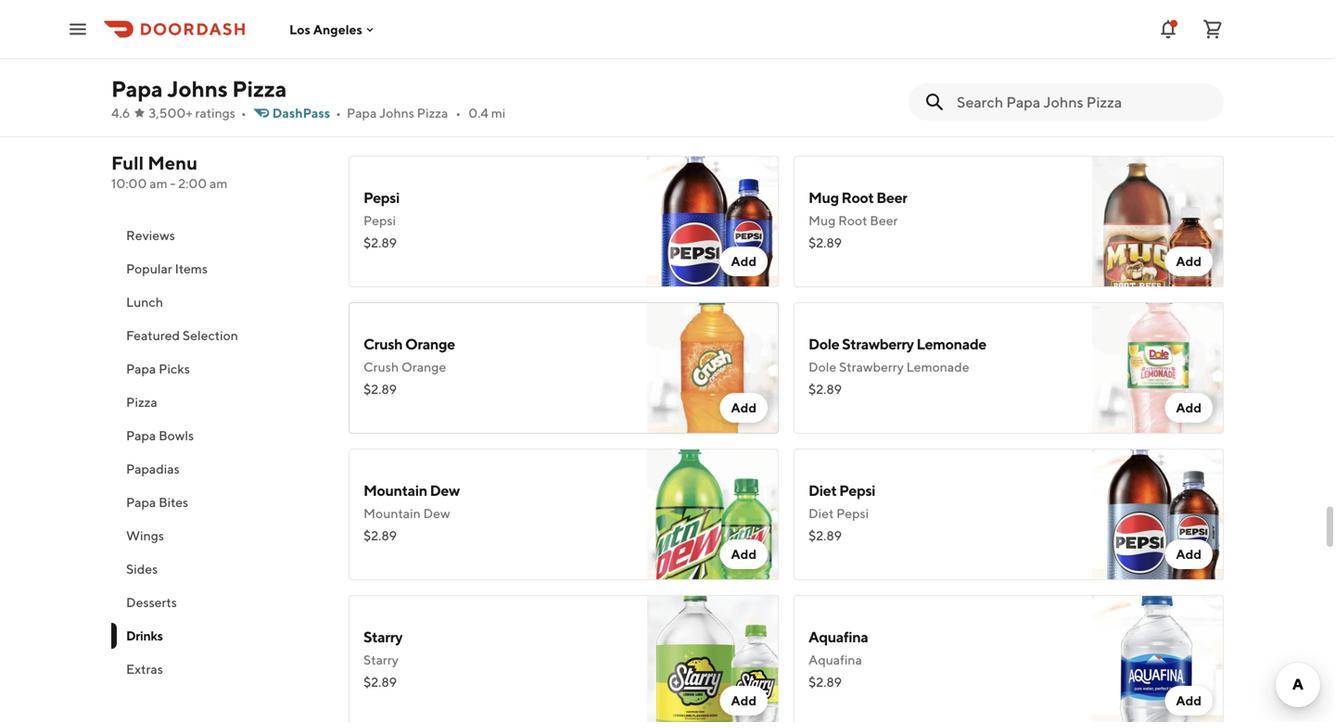 Task type: vqa. For each thing, say whether or not it's contained in the screenshot.


Task type: describe. For each thing, give the bounding box(es) containing it.
mountain dew mountain dew $2.89
[[364, 482, 460, 544]]

dashpass
[[273, 105, 330, 121]]

3,500+
[[149, 105, 193, 121]]

papa bowls
[[126, 428, 194, 443]]

$2.89 inside starry starry $2.89
[[364, 675, 397, 690]]

add for mountain dew
[[731, 547, 757, 562]]

reviews button
[[111, 219, 327, 252]]

1 starry from the top
[[364, 628, 403, 646]]

add for pepsi
[[731, 254, 757, 269]]

papa picks button
[[111, 352, 327, 386]]

add button for diet pepsi
[[1165, 540, 1213, 570]]

$2.89 inside pepsi pepsi $2.89
[[364, 235, 397, 250]]

dole strawberry lemonade image
[[1093, 302, 1224, 434]]

featured selection
[[126, 328, 238, 343]]

add button for crush orange
[[720, 393, 768, 423]]

starry inside starry starry $2.89
[[364, 653, 399, 668]]

1 am from the left
[[150, 176, 168, 191]]

add button for aquafina
[[1165, 686, 1213, 716]]

papa johns pizza • 0.4 mi
[[347, 105, 506, 121]]

0 items, open order cart image
[[1202, 18, 1224, 40]]

featured selection button
[[111, 319, 327, 352]]

johns for papa johns pizza
[[167, 76, 228, 102]]

1 vertical spatial beer
[[870, 213, 898, 228]]

aquafina inside aquafina aquafina $2.89
[[809, 653, 863, 668]]

add for dole strawberry lemonade
[[1177, 400, 1202, 416]]

0 vertical spatial orange
[[405, 335, 455, 353]]

papadias
[[126, 461, 180, 477]]

sides button
[[111, 553, 327, 586]]

2 dole from the top
[[809, 359, 837, 375]]

Item Search search field
[[957, 92, 1210, 112]]

twix® papa bites image
[[647, 0, 779, 76]]

add button for pepsi
[[720, 247, 768, 276]]

pepsi inside pepsi pepsi $2.89
[[364, 213, 396, 228]]

extras
[[126, 662, 163, 677]]

mi
[[491, 105, 506, 121]]

0 vertical spatial root
[[842, 189, 874, 206]]

$2.89 inside mug root beer mug root beer $2.89
[[809, 235, 842, 250]]

mountain dew image
[[647, 449, 779, 581]]

angeles
[[313, 22, 363, 37]]

add button for mug root beer
[[1165, 247, 1213, 276]]

lunch
[[126, 295, 163, 310]]

$2.89 inside dole strawberry lemonade dole strawberry lemonade $2.89
[[809, 382, 842, 397]]

selection
[[183, 328, 238, 343]]

full menu 10:00 am - 2:00 am
[[111, 152, 228, 191]]

1 vertical spatial dew
[[423, 506, 450, 521]]

4.6
[[111, 105, 130, 121]]

wings
[[126, 528, 164, 544]]

pizza inside button
[[126, 395, 157, 410]]

papadias button
[[111, 453, 327, 486]]

bowls
[[159, 428, 194, 443]]

papa johns pizza
[[111, 76, 287, 102]]

10:00
[[111, 176, 147, 191]]

add button for mountain dew
[[720, 540, 768, 570]]

0 vertical spatial drinks
[[349, 115, 407, 139]]

papa for papa johns pizza • 0.4 mi
[[347, 105, 377, 121]]

papa bites
[[126, 495, 188, 510]]

0 vertical spatial dew
[[430, 482, 460, 499]]

featured
[[126, 328, 180, 343]]

add for diet pepsi
[[1177, 547, 1202, 562]]

pizza for papa johns pizza • 0.4 mi
[[417, 105, 448, 121]]

popular
[[126, 261, 172, 276]]

picks
[[159, 361, 190, 377]]

2:00
[[178, 176, 207, 191]]



Task type: locate. For each thing, give the bounding box(es) containing it.
starry
[[364, 628, 403, 646], [364, 653, 399, 668]]

orange
[[405, 335, 455, 353], [402, 359, 446, 375]]

add for starry
[[731, 693, 757, 709]]

strawberry
[[842, 335, 914, 353], [839, 359, 904, 375]]

drinks right "dashpass •"
[[349, 115, 407, 139]]

papa for papa johns pizza
[[111, 76, 163, 102]]

papa bowls button
[[111, 419, 327, 453]]

los
[[289, 22, 311, 37]]

lemonade
[[917, 335, 987, 353], [907, 359, 970, 375]]

0 horizontal spatial johns
[[167, 76, 228, 102]]

1 diet from the top
[[809, 482, 837, 499]]

pizza button
[[111, 386, 327, 419]]

2 • from the left
[[336, 105, 341, 121]]

• right dashpass at the left top of page
[[336, 105, 341, 121]]

pizza
[[232, 76, 287, 102], [417, 105, 448, 121], [126, 395, 157, 410]]

2 crush from the top
[[364, 359, 399, 375]]

add button for starry
[[720, 686, 768, 716]]

1 mountain from the top
[[364, 482, 427, 499]]

popular items button
[[111, 252, 327, 286]]

dole strawberry lemonade dole strawberry lemonade $2.89
[[809, 335, 987, 397]]

wings button
[[111, 519, 327, 553]]

0 horizontal spatial am
[[150, 176, 168, 191]]

full
[[111, 152, 144, 174]]

0 vertical spatial dole
[[809, 335, 840, 353]]

0 vertical spatial crush
[[364, 335, 403, 353]]

crush orange image
[[647, 302, 779, 434]]

papa right "dashpass •"
[[347, 105, 377, 121]]

$2.89 inside aquafina aquafina $2.89
[[809, 675, 842, 690]]

•
[[241, 105, 247, 121], [336, 105, 341, 121], [456, 105, 461, 121]]

1 aquafina from the top
[[809, 628, 869, 646]]

1 horizontal spatial drinks
[[349, 115, 407, 139]]

root
[[842, 189, 874, 206], [839, 213, 868, 228]]

mug root beer mug root beer $2.89
[[809, 189, 908, 250]]

papa inside "button"
[[126, 495, 156, 510]]

add for crush orange
[[731, 400, 757, 416]]

1 horizontal spatial am
[[210, 176, 228, 191]]

1 dole from the top
[[809, 335, 840, 353]]

am left - at the left top of page
[[150, 176, 168, 191]]

1 vertical spatial starry
[[364, 653, 399, 668]]

mug
[[809, 189, 839, 206], [809, 213, 836, 228]]

2 mountain from the top
[[364, 506, 421, 521]]

$2.89
[[364, 235, 397, 250], [809, 235, 842, 250], [364, 382, 397, 397], [809, 382, 842, 397], [364, 528, 397, 544], [809, 528, 842, 544], [364, 675, 397, 690], [809, 675, 842, 690]]

1 vertical spatial drinks
[[126, 628, 163, 644]]

2 horizontal spatial •
[[456, 105, 461, 121]]

starry starry $2.89
[[364, 628, 403, 690]]

drinks
[[349, 115, 407, 139], [126, 628, 163, 644]]

diet
[[809, 482, 837, 499], [809, 506, 834, 521]]

0 vertical spatial lemonade
[[917, 335, 987, 353]]

am
[[150, 176, 168, 191], [210, 176, 228, 191]]

notification bell image
[[1158, 18, 1180, 40]]

2 starry from the top
[[364, 653, 399, 668]]

reviews
[[126, 228, 175, 243]]

dew
[[430, 482, 460, 499], [423, 506, 450, 521]]

desserts button
[[111, 586, 327, 620]]

papa
[[111, 76, 163, 102], [347, 105, 377, 121], [126, 361, 156, 377], [126, 428, 156, 443], [126, 495, 156, 510]]

menu
[[148, 152, 198, 174]]

1 horizontal spatial •
[[336, 105, 341, 121]]

items
[[175, 261, 208, 276]]

0 vertical spatial starry
[[364, 628, 403, 646]]

1 mug from the top
[[809, 189, 839, 206]]

0 horizontal spatial pizza
[[126, 395, 157, 410]]

1 vertical spatial strawberry
[[839, 359, 904, 375]]

0 vertical spatial aquafina
[[809, 628, 869, 646]]

• left 0.4
[[456, 105, 461, 121]]

papa up 4.6 on the left of page
[[111, 76, 163, 102]]

mug root beer image
[[1093, 156, 1224, 288]]

am right 2:00 on the top of the page
[[210, 176, 228, 191]]

bites
[[159, 495, 188, 510]]

2 mug from the top
[[809, 213, 836, 228]]

1 vertical spatial lemonade
[[907, 359, 970, 375]]

0 vertical spatial beer
[[877, 189, 908, 206]]

pepsi image
[[647, 156, 779, 288]]

papa bites button
[[111, 486, 327, 519]]

2 am from the left
[[210, 176, 228, 191]]

papa for papa bowls
[[126, 428, 156, 443]]

$2.89 inside mountain dew mountain dew $2.89
[[364, 528, 397, 544]]

crush orange crush orange $2.89
[[364, 335, 455, 397]]

extras button
[[111, 653, 327, 686]]

add for mug root beer
[[1177, 254, 1202, 269]]

$2.89 inside the diet pepsi diet pepsi $2.89
[[809, 528, 842, 544]]

johns up 3,500+ ratings •
[[167, 76, 228, 102]]

starry image
[[647, 595, 779, 723]]

aquafina
[[809, 628, 869, 646], [809, 653, 863, 668]]

crush
[[364, 335, 403, 353], [364, 359, 399, 375]]

papa left bites
[[126, 495, 156, 510]]

ratings
[[195, 105, 236, 121]]

1 horizontal spatial johns
[[379, 105, 414, 121]]

2 vertical spatial pizza
[[126, 395, 157, 410]]

dashpass •
[[273, 105, 341, 121]]

papa picks
[[126, 361, 190, 377]]

pizza left 0.4
[[417, 105, 448, 121]]

1 vertical spatial mug
[[809, 213, 836, 228]]

papa left "picks"
[[126, 361, 156, 377]]

pizza up dashpass at the left top of page
[[232, 76, 287, 102]]

lunch button
[[111, 286, 327, 319]]

1 vertical spatial diet
[[809, 506, 834, 521]]

diet pepsi diet pepsi $2.89
[[809, 482, 876, 544]]

0.4
[[469, 105, 489, 121]]

open menu image
[[67, 18, 89, 40]]

1 • from the left
[[241, 105, 247, 121]]

add for aquafina
[[1177, 693, 1202, 709]]

popular items
[[126, 261, 208, 276]]

2 horizontal spatial pizza
[[417, 105, 448, 121]]

pizza down papa picks
[[126, 395, 157, 410]]

0 vertical spatial diet
[[809, 482, 837, 499]]

sides
[[126, 562, 158, 577]]

$8.99
[[364, 33, 398, 48]]

1 horizontal spatial pizza
[[232, 76, 287, 102]]

3 • from the left
[[456, 105, 461, 121]]

$2.89 inside 'crush orange crush orange $2.89'
[[364, 382, 397, 397]]

papa left bowls
[[126, 428, 156, 443]]

1 vertical spatial orange
[[402, 359, 446, 375]]

add
[[731, 42, 757, 58], [731, 254, 757, 269], [1177, 254, 1202, 269], [731, 400, 757, 416], [1177, 400, 1202, 416], [731, 547, 757, 562], [1177, 547, 1202, 562], [731, 693, 757, 709], [1177, 693, 1202, 709]]

pepsi
[[364, 189, 400, 206], [364, 213, 396, 228], [840, 482, 876, 499], [837, 506, 869, 521]]

papa for papa picks
[[126, 361, 156, 377]]

papa for papa bites
[[126, 495, 156, 510]]

aquafina aquafina $2.89
[[809, 628, 869, 690]]

0 vertical spatial mug
[[809, 189, 839, 206]]

1 crush from the top
[[364, 335, 403, 353]]

-
[[170, 176, 176, 191]]

0 vertical spatial strawberry
[[842, 335, 914, 353]]

0 vertical spatial mountain
[[364, 482, 427, 499]]

1 vertical spatial dole
[[809, 359, 837, 375]]

1 vertical spatial aquafina
[[809, 653, 863, 668]]

diet pepsi image
[[1093, 449, 1224, 581]]

2 diet from the top
[[809, 506, 834, 521]]

0 horizontal spatial •
[[241, 105, 247, 121]]

1 vertical spatial johns
[[379, 105, 414, 121]]

mountain
[[364, 482, 427, 499], [364, 506, 421, 521]]

1 vertical spatial crush
[[364, 359, 399, 375]]

aquafina image
[[1093, 595, 1224, 723]]

beer
[[877, 189, 908, 206], [870, 213, 898, 228]]

1 vertical spatial root
[[839, 213, 868, 228]]

pizza for papa johns pizza
[[232, 76, 287, 102]]

1 vertical spatial mountain
[[364, 506, 421, 521]]

0 horizontal spatial drinks
[[126, 628, 163, 644]]

2 aquafina from the top
[[809, 653, 863, 668]]

add button
[[720, 35, 768, 65], [720, 247, 768, 276], [1165, 247, 1213, 276], [720, 393, 768, 423], [1165, 393, 1213, 423], [720, 540, 768, 570], [1165, 540, 1213, 570], [720, 686, 768, 716], [1165, 686, 1213, 716]]

los angeles
[[289, 22, 363, 37]]

johns
[[167, 76, 228, 102], [379, 105, 414, 121]]

los angeles button
[[289, 22, 377, 37]]

0 vertical spatial johns
[[167, 76, 228, 102]]

dole
[[809, 335, 840, 353], [809, 359, 837, 375]]

3,500+ ratings •
[[149, 105, 247, 121]]

0 vertical spatial pizza
[[232, 76, 287, 102]]

johns for papa johns pizza • 0.4 mi
[[379, 105, 414, 121]]

1 vertical spatial pizza
[[417, 105, 448, 121]]

johns down "$8.99"
[[379, 105, 414, 121]]

drinks up extras
[[126, 628, 163, 644]]

pepsi pepsi $2.89
[[364, 189, 400, 250]]

add button for dole strawberry lemonade
[[1165, 393, 1213, 423]]

desserts
[[126, 595, 177, 610]]

• right ratings
[[241, 105, 247, 121]]



